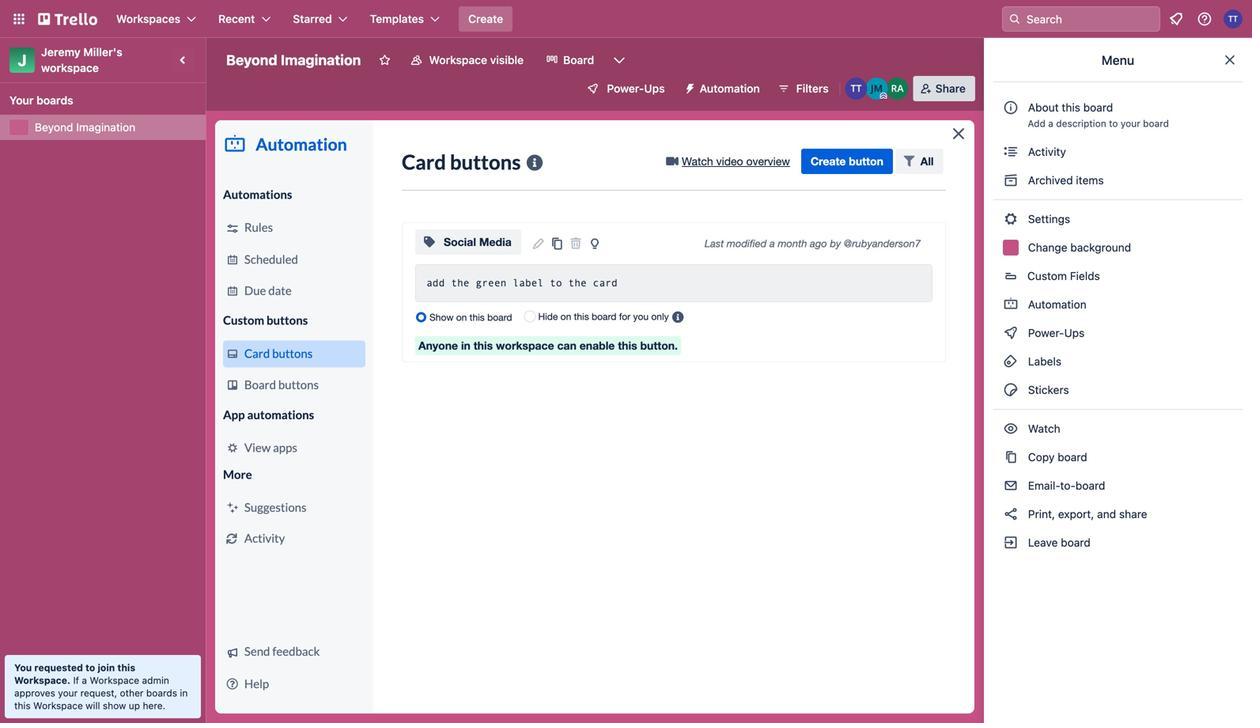 Task type: describe. For each thing, give the bounding box(es) containing it.
description
[[1057, 118, 1107, 129]]

power- inside button
[[607, 82, 644, 95]]

up
[[129, 700, 140, 712]]

sm image for power-ups
[[1004, 325, 1019, 341]]

share button
[[914, 76, 976, 101]]

ruby anderson (rubyanderson7) image
[[887, 78, 909, 100]]

1 horizontal spatial ups
[[1065, 326, 1085, 340]]

this inside about this board add a description to your board
[[1062, 101, 1081, 114]]

0 horizontal spatial boards
[[36, 94, 73, 107]]

0 horizontal spatial workspace
[[33, 700, 83, 712]]

requested
[[34, 662, 83, 674]]

copy
[[1029, 451, 1055, 464]]

recent button
[[209, 6, 280, 32]]

sm image for automation
[[1004, 297, 1019, 313]]

to inside about this board add a description to your board
[[1110, 118, 1119, 129]]

join
[[98, 662, 115, 674]]

power-ups inside "power-ups" button
[[607, 82, 665, 95]]

Search field
[[1022, 7, 1160, 31]]

here.
[[143, 700, 166, 712]]

activity link
[[994, 139, 1243, 165]]

sm image for leave board
[[1004, 535, 1019, 551]]

settings link
[[994, 207, 1243, 232]]

your inside if a workspace admin approves your request, other boards in this workspace will show up here.
[[58, 688, 78, 699]]

automation button
[[678, 76, 770, 101]]

workspace
[[41, 61, 99, 74]]

power-ups inside the power-ups link
[[1026, 326, 1088, 340]]

in
[[180, 688, 188, 699]]

sm image for print, export, and share
[[1004, 507, 1019, 522]]

share
[[1120, 508, 1148, 521]]

a inside about this board add a description to your board
[[1049, 118, 1054, 129]]

you requested to join this workspace.
[[14, 662, 135, 686]]

your boards with 1 items element
[[9, 91, 188, 110]]

board down export,
[[1061, 536, 1091, 549]]

change
[[1029, 241, 1068, 254]]

custom
[[1028, 269, 1068, 283]]

archived
[[1029, 174, 1074, 187]]

sm image for email-to-board
[[1004, 478, 1019, 494]]

approves
[[14, 688, 55, 699]]

primary element
[[0, 0, 1253, 38]]

to inside you requested to join this workspace.
[[85, 662, 95, 674]]

templates button
[[361, 6, 450, 32]]

your boards
[[9, 94, 73, 107]]

custom fields button
[[994, 264, 1243, 289]]

workspace navigation collapse icon image
[[173, 49, 195, 71]]

you
[[14, 662, 32, 674]]

about
[[1029, 101, 1059, 114]]

open information menu image
[[1197, 11, 1213, 27]]

this inside if a workspace admin approves your request, other boards in this workspace will show up here.
[[14, 700, 31, 712]]

boards inside if a workspace admin approves your request, other boards in this workspace will show up here.
[[146, 688, 177, 699]]

custom fields
[[1028, 269, 1101, 283]]

customize views image
[[612, 52, 628, 68]]

beyond imagination link
[[35, 120, 196, 135]]

automation link
[[994, 292, 1243, 317]]

0 notifications image
[[1167, 9, 1186, 28]]

activity
[[1026, 145, 1067, 158]]

background
[[1071, 241, 1132, 254]]

labels link
[[994, 349, 1243, 374]]

email-to-board
[[1026, 479, 1106, 492]]

0 horizontal spatial beyond imagination
[[35, 121, 135, 134]]

your inside about this board add a description to your board
[[1121, 118, 1141, 129]]

create
[[469, 12, 503, 25]]

workspace visible
[[429, 53, 524, 66]]

visible
[[490, 53, 524, 66]]

workspace inside button
[[429, 53, 488, 66]]

labels
[[1026, 355, 1062, 368]]

jeremy miller's workspace
[[41, 46, 125, 74]]

sm image for settings
[[1004, 211, 1019, 227]]

board up activity link
[[1144, 118, 1170, 129]]

leave board
[[1026, 536, 1091, 549]]

star or unstar board image
[[379, 54, 391, 66]]

workspaces button
[[107, 6, 206, 32]]

ups inside button
[[644, 82, 665, 95]]

1 vertical spatial beyond
[[35, 121, 73, 134]]

automation inside button
[[700, 82, 760, 95]]

workspace.
[[14, 675, 71, 686]]

board up description
[[1084, 101, 1114, 114]]

this member is an admin of this board. image
[[881, 93, 888, 100]]

export,
[[1059, 508, 1095, 521]]

email-to-board link
[[994, 473, 1243, 499]]

copy board link
[[994, 445, 1243, 470]]



Task type: vqa. For each thing, say whether or not it's contained in the screenshot.
member
no



Task type: locate. For each thing, give the bounding box(es) containing it.
beyond imagination down starred
[[226, 51, 361, 68]]

change background
[[1026, 241, 1132, 254]]

1 vertical spatial terry turtle (terryturtle) image
[[846, 78, 868, 100]]

sm image inside activity link
[[1004, 144, 1019, 160]]

sm image inside the stickers link
[[1004, 382, 1019, 398]]

0 horizontal spatial to
[[85, 662, 95, 674]]

0 vertical spatial beyond
[[226, 51, 278, 68]]

back to home image
[[38, 6, 97, 32]]

sm image inside settings link
[[1004, 211, 1019, 227]]

power-ups down customize views image
[[607, 82, 665, 95]]

6 sm image from the top
[[1004, 421, 1019, 437]]

automation down custom fields
[[1026, 298, 1087, 311]]

1 vertical spatial beyond imagination
[[35, 121, 135, 134]]

0 horizontal spatial this
[[14, 700, 31, 712]]

sm image inside 'automation' link
[[1004, 297, 1019, 313]]

a right the if
[[82, 675, 87, 686]]

print, export, and share
[[1026, 508, 1148, 521]]

beyond down your boards
[[35, 121, 73, 134]]

show
[[103, 700, 126, 712]]

power- down customize views image
[[607, 82, 644, 95]]

your
[[1121, 118, 1141, 129], [58, 688, 78, 699]]

to up activity link
[[1110, 118, 1119, 129]]

templates
[[370, 12, 424, 25]]

a inside if a workspace admin approves your request, other boards in this workspace will show up here.
[[82, 675, 87, 686]]

your
[[9, 94, 34, 107]]

0 horizontal spatial ups
[[644, 82, 665, 95]]

imagination
[[281, 51, 361, 68], [76, 121, 135, 134]]

9 sm image from the top
[[1004, 535, 1019, 551]]

1 sm image from the top
[[1004, 144, 1019, 160]]

sm image inside leave board link
[[1004, 535, 1019, 551]]

power-ups
[[607, 82, 665, 95], [1026, 326, 1088, 340]]

1 vertical spatial power-
[[1029, 326, 1065, 340]]

0 vertical spatial imagination
[[281, 51, 361, 68]]

7 sm image from the top
[[1004, 478, 1019, 494]]

jeremy
[[41, 46, 81, 59]]

sm image for archived items
[[1004, 173, 1019, 188]]

workspace down join
[[90, 675, 139, 686]]

this right join
[[117, 662, 135, 674]]

0 vertical spatial a
[[1049, 118, 1054, 129]]

1 horizontal spatial your
[[1121, 118, 1141, 129]]

beyond imagination down your boards with 1 items element
[[35, 121, 135, 134]]

beyond inside board name text box
[[226, 51, 278, 68]]

1 vertical spatial automation
[[1026, 298, 1087, 311]]

create button
[[459, 6, 513, 32]]

2 vertical spatial this
[[14, 700, 31, 712]]

imagination inside beyond imagination link
[[76, 121, 135, 134]]

beyond down recent dropdown button
[[226, 51, 278, 68]]

sm image inside email-to-board link
[[1004, 478, 1019, 494]]

0 horizontal spatial power-
[[607, 82, 644, 95]]

0 vertical spatial power-ups
[[607, 82, 665, 95]]

1 horizontal spatial to
[[1110, 118, 1119, 129]]

board
[[564, 53, 595, 66]]

this
[[1062, 101, 1081, 114], [117, 662, 135, 674], [14, 700, 31, 712]]

stickers
[[1026, 383, 1070, 397]]

sm image inside print, export, and share link
[[1004, 507, 1019, 522]]

if a workspace admin approves your request, other boards in this workspace will show up here.
[[14, 675, 188, 712]]

this up description
[[1062, 101, 1081, 114]]

request,
[[80, 688, 117, 699]]

board up print, export, and share at right
[[1076, 479, 1106, 492]]

sm image left archived
[[1004, 173, 1019, 188]]

1 horizontal spatial power-ups
[[1026, 326, 1088, 340]]

board up to-
[[1058, 451, 1088, 464]]

terry turtle (terryturtle) image left this member is an admin of this board. icon
[[846, 78, 868, 100]]

2 horizontal spatial this
[[1062, 101, 1081, 114]]

0 vertical spatial this
[[1062, 101, 1081, 114]]

email-
[[1029, 479, 1061, 492]]

power-ups button
[[576, 76, 675, 101]]

sm image inside the automation button
[[678, 76, 700, 98]]

1 vertical spatial power-ups
[[1026, 326, 1088, 340]]

1 vertical spatial imagination
[[76, 121, 135, 134]]

1 horizontal spatial beyond
[[226, 51, 278, 68]]

0 vertical spatial terry turtle (terryturtle) image
[[1224, 9, 1243, 28]]

0 horizontal spatial a
[[82, 675, 87, 686]]

workspace visible button
[[401, 47, 533, 73]]

1 vertical spatial this
[[117, 662, 135, 674]]

power- up labels
[[1029, 326, 1065, 340]]

sm image left the copy
[[1004, 450, 1019, 465]]

watch link
[[994, 416, 1243, 442]]

0 vertical spatial to
[[1110, 118, 1119, 129]]

watch
[[1026, 422, 1064, 435]]

ups
[[644, 82, 665, 95], [1065, 326, 1085, 340]]

sm image
[[678, 76, 700, 98], [1004, 173, 1019, 188], [1004, 382, 1019, 398], [1004, 450, 1019, 465]]

change background link
[[994, 235, 1243, 260]]

1 vertical spatial to
[[85, 662, 95, 674]]

4 sm image from the top
[[1004, 325, 1019, 341]]

sm image for copy board
[[1004, 450, 1019, 465]]

beyond imagination inside board name text box
[[226, 51, 361, 68]]

power-ups link
[[994, 321, 1243, 346]]

sm image inside the power-ups link
[[1004, 325, 1019, 341]]

imagination down your boards with 1 items element
[[76, 121, 135, 134]]

sm image inside labels link
[[1004, 354, 1019, 370]]

filters button
[[773, 76, 834, 101]]

leave
[[1029, 536, 1059, 549]]

1 horizontal spatial terry turtle (terryturtle) image
[[1224, 9, 1243, 28]]

1 horizontal spatial beyond imagination
[[226, 51, 361, 68]]

if
[[73, 675, 79, 686]]

3 sm image from the top
[[1004, 297, 1019, 313]]

0 vertical spatial power-
[[607, 82, 644, 95]]

to-
[[1061, 479, 1076, 492]]

0 horizontal spatial imagination
[[76, 121, 135, 134]]

sm image right "power-ups" button
[[678, 76, 700, 98]]

starred button
[[284, 6, 357, 32]]

2 horizontal spatial workspace
[[429, 53, 488, 66]]

0 horizontal spatial automation
[[700, 82, 760, 95]]

archived items
[[1026, 174, 1105, 187]]

0 vertical spatial beyond imagination
[[226, 51, 361, 68]]

share
[[936, 82, 966, 95]]

1 vertical spatial your
[[58, 688, 78, 699]]

and
[[1098, 508, 1117, 521]]

1 horizontal spatial boards
[[146, 688, 177, 699]]

2 vertical spatial workspace
[[33, 700, 83, 712]]

jeremy miller (jeremymiller198) image
[[866, 78, 889, 100]]

ups down 'automation' link
[[1065, 326, 1085, 340]]

items
[[1077, 174, 1105, 187]]

print,
[[1029, 508, 1056, 521]]

sm image for stickers
[[1004, 382, 1019, 398]]

0 vertical spatial workspace
[[429, 53, 488, 66]]

menu
[[1102, 53, 1135, 68]]

search image
[[1009, 13, 1022, 25]]

sm image inside watch link
[[1004, 421, 1019, 437]]

imagination inside board name text box
[[281, 51, 361, 68]]

board link
[[537, 47, 604, 73]]

print, export, and share link
[[994, 502, 1243, 527]]

add
[[1028, 118, 1046, 129]]

archived items link
[[994, 168, 1243, 193]]

8 sm image from the top
[[1004, 507, 1019, 522]]

1 horizontal spatial a
[[1049, 118, 1054, 129]]

ups left the automation button
[[644, 82, 665, 95]]

your down the if
[[58, 688, 78, 699]]

miller's
[[83, 46, 122, 59]]

power-
[[607, 82, 644, 95], [1029, 326, 1065, 340]]

1 horizontal spatial automation
[[1026, 298, 1087, 311]]

will
[[86, 700, 100, 712]]

terry turtle (terryturtle) image
[[1224, 9, 1243, 28], [846, 78, 868, 100]]

1 vertical spatial a
[[82, 675, 87, 686]]

sm image for watch
[[1004, 421, 1019, 437]]

sm image
[[1004, 144, 1019, 160], [1004, 211, 1019, 227], [1004, 297, 1019, 313], [1004, 325, 1019, 341], [1004, 354, 1019, 370], [1004, 421, 1019, 437], [1004, 478, 1019, 494], [1004, 507, 1019, 522], [1004, 535, 1019, 551]]

2 sm image from the top
[[1004, 211, 1019, 227]]

0 vertical spatial automation
[[700, 82, 760, 95]]

1 horizontal spatial workspace
[[90, 675, 139, 686]]

copy board
[[1026, 451, 1088, 464]]

admin
[[142, 675, 169, 686]]

a right add
[[1049, 118, 1054, 129]]

terry turtle (terryturtle) image right the open information menu icon
[[1224, 9, 1243, 28]]

stickers link
[[994, 378, 1243, 403]]

imagination down starred "dropdown button"
[[281, 51, 361, 68]]

automation
[[700, 82, 760, 95], [1026, 298, 1087, 311]]

to
[[1110, 118, 1119, 129], [85, 662, 95, 674]]

0 horizontal spatial power-ups
[[607, 82, 665, 95]]

beyond imagination
[[226, 51, 361, 68], [35, 121, 135, 134]]

this inside you requested to join this workspace.
[[117, 662, 135, 674]]

1 vertical spatial ups
[[1065, 326, 1085, 340]]

to left join
[[85, 662, 95, 674]]

leave board link
[[994, 530, 1243, 556]]

j
[[18, 51, 27, 69]]

power-ups up labels
[[1026, 326, 1088, 340]]

0 vertical spatial boards
[[36, 94, 73, 107]]

workspace down approves on the bottom of page
[[33, 700, 83, 712]]

1 horizontal spatial this
[[117, 662, 135, 674]]

0 vertical spatial your
[[1121, 118, 1141, 129]]

about this board add a description to your board
[[1028, 101, 1170, 129]]

sm image for activity
[[1004, 144, 1019, 160]]

0 horizontal spatial terry turtle (terryturtle) image
[[846, 78, 868, 100]]

5 sm image from the top
[[1004, 354, 1019, 370]]

boards
[[36, 94, 73, 107], [146, 688, 177, 699]]

settings
[[1026, 213, 1071, 226]]

boards right your
[[36, 94, 73, 107]]

automation left 'filters' button on the right
[[700, 82, 760, 95]]

sm image inside 'copy board' link
[[1004, 450, 1019, 465]]

0 horizontal spatial beyond
[[35, 121, 73, 134]]

a
[[1049, 118, 1054, 129], [82, 675, 87, 686]]

boards down admin
[[146, 688, 177, 699]]

this down approves on the bottom of page
[[14, 700, 31, 712]]

other
[[120, 688, 144, 699]]

1 horizontal spatial imagination
[[281, 51, 361, 68]]

0 horizontal spatial your
[[58, 688, 78, 699]]

0 vertical spatial ups
[[644, 82, 665, 95]]

Board name text field
[[218, 47, 369, 73]]

filters
[[797, 82, 829, 95]]

beyond
[[226, 51, 278, 68], [35, 121, 73, 134]]

sm image left stickers
[[1004, 382, 1019, 398]]

1 vertical spatial boards
[[146, 688, 177, 699]]

recent
[[218, 12, 255, 25]]

sm image for labels
[[1004, 354, 1019, 370]]

1 horizontal spatial power-
[[1029, 326, 1065, 340]]

workspace left visible
[[429, 53, 488, 66]]

fields
[[1071, 269, 1101, 283]]

automation inside 'automation' link
[[1026, 298, 1087, 311]]

sm image inside archived items 'link'
[[1004, 173, 1019, 188]]

your up activity link
[[1121, 118, 1141, 129]]

workspaces
[[116, 12, 180, 25]]

board
[[1084, 101, 1114, 114], [1144, 118, 1170, 129], [1058, 451, 1088, 464], [1076, 479, 1106, 492], [1061, 536, 1091, 549]]

starred
[[293, 12, 332, 25]]

1 vertical spatial workspace
[[90, 675, 139, 686]]

workspace
[[429, 53, 488, 66], [90, 675, 139, 686], [33, 700, 83, 712]]



